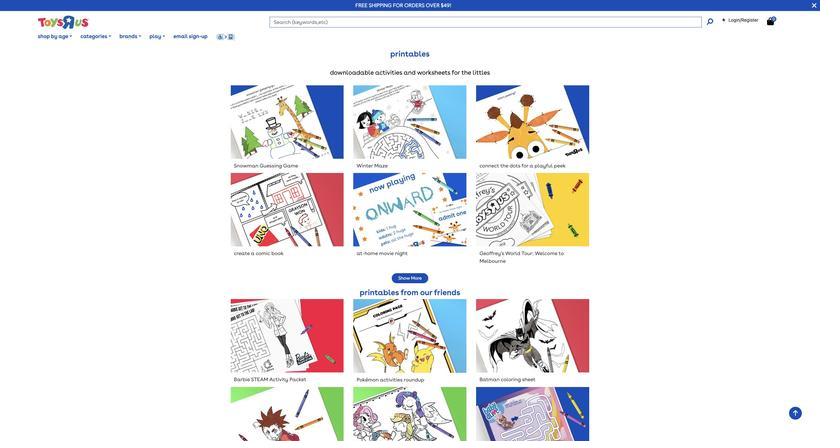 Task type: locate. For each thing, give the bounding box(es) containing it.
the
[[462, 69, 472, 76], [501, 163, 509, 169]]

free
[[356, 2, 368, 8]]

melbourne
[[480, 258, 506, 265]]

barbie steam activity packet link
[[231, 299, 344, 387]]

pokémon activities roundup
[[357, 377, 425, 383]]

create a comic book
[[234, 251, 284, 257]]

sign-
[[189, 33, 202, 39]]

0 vertical spatial the
[[462, 69, 472, 76]]

peek
[[555, 163, 566, 169]]

a
[[530, 163, 534, 169], [251, 251, 255, 257]]

batman coloring sheet link
[[477, 299, 590, 387]]

0 horizontal spatial for
[[452, 69, 460, 76]]

printables down show
[[360, 288, 399, 298]]

login/register button
[[723, 17, 759, 23]]

shop by age
[[38, 33, 68, 39]]

from
[[401, 288, 419, 298]]

friends
[[435, 288, 461, 298]]

for right dots in the top right of the page
[[522, 163, 529, 169]]

1 horizontal spatial the
[[501, 163, 509, 169]]

None search field
[[270, 17, 714, 28]]

activities left roundup
[[380, 377, 403, 383]]

book
[[272, 251, 284, 257]]

activities
[[376, 69, 403, 76], [380, 377, 403, 383]]

brands
[[120, 33, 137, 39]]

roundup
[[404, 377, 425, 383]]

batman
[[480, 377, 500, 383]]

at-
[[357, 251, 365, 257]]

categories
[[81, 33, 107, 39]]

shop
[[38, 33, 50, 39]]

the left dots in the top right of the page
[[501, 163, 509, 169]]

0 horizontal spatial the
[[462, 69, 472, 76]]

0 vertical spatial a
[[530, 163, 534, 169]]

1 vertical spatial for
[[522, 163, 529, 169]]

close button image
[[813, 2, 817, 9]]

blog card image for snowman guessing game
[[231, 85, 344, 159]]

1 horizontal spatial for
[[522, 163, 529, 169]]

dots
[[510, 163, 521, 169]]

a left comic on the bottom left of the page
[[251, 251, 255, 257]]

pokémon activities roundup link
[[354, 299, 467, 387]]

activities left and
[[376, 69, 403, 76]]

0 vertical spatial printables
[[391, 49, 430, 59]]

packet
[[290, 377, 307, 383]]

brands button
[[115, 29, 146, 45]]

coloring
[[501, 377, 521, 383]]

printables for printables from our friends
[[360, 288, 399, 298]]

blog card image
[[231, 85, 344, 159], [354, 85, 467, 159], [477, 85, 590, 159], [231, 173, 344, 247], [354, 173, 467, 247], [477, 173, 590, 247], [231, 299, 344, 373], [354, 299, 467, 373], [477, 299, 590, 373], [231, 387, 344, 441], [354, 387, 467, 441], [477, 387, 590, 441]]

winter maze link
[[354, 85, 467, 173]]

1 vertical spatial printables
[[360, 288, 399, 298]]

steam
[[251, 377, 268, 383]]

email
[[174, 33, 188, 39]]

maze
[[375, 163, 388, 169]]

welcome
[[535, 251, 558, 257]]

more
[[411, 276, 422, 281]]

$49!
[[441, 2, 452, 8]]

for right worksheets
[[452, 69, 460, 76]]

0 vertical spatial activities
[[376, 69, 403, 76]]

shopping bag image
[[768, 17, 775, 25]]

email sign-up
[[174, 33, 208, 39]]

email sign-up link
[[170, 29, 212, 45]]

downloadable activities and worksheets for the littles
[[330, 69, 491, 76]]

the left littles
[[462, 69, 472, 76]]

pokémon
[[357, 377, 379, 383]]

blog card image for geoffrey's world tour: welcome to melbourne
[[477, 173, 590, 247]]

and
[[404, 69, 416, 76]]

menu bar
[[34, 25, 821, 48]]

create
[[234, 251, 250, 257]]

1 horizontal spatial a
[[530, 163, 534, 169]]

login/register
[[729, 17, 759, 23]]

printables
[[391, 49, 430, 59], [360, 288, 399, 298]]

show more button
[[392, 274, 429, 284]]

1 vertical spatial activities
[[380, 377, 403, 383]]

at-home movie night link
[[354, 173, 467, 261]]

printables up "downloadable activities and worksheets for the littles"
[[391, 49, 430, 59]]

show
[[399, 276, 410, 281]]

0 horizontal spatial a
[[251, 251, 255, 257]]

connect the dots for a playful peek
[[480, 163, 566, 169]]

blog card image for batman coloring sheet
[[477, 299, 590, 373]]

worksheets
[[418, 69, 451, 76]]

snowman guessing game
[[234, 163, 298, 169]]

a left "playful" on the right of the page
[[530, 163, 534, 169]]

for
[[452, 69, 460, 76], [522, 163, 529, 169]]

age
[[59, 33, 68, 39]]

create a comic book link
[[231, 173, 344, 261]]

for
[[393, 2, 404, 8]]



Task type: describe. For each thing, give the bounding box(es) containing it.
tour:
[[522, 251, 534, 257]]

0 vertical spatial for
[[452, 69, 460, 76]]

geoffrey's world tour: welcome to melbourne
[[480, 251, 564, 265]]

over
[[426, 2, 440, 8]]

menu bar containing shop by age
[[34, 25, 821, 48]]

categories button
[[76, 29, 115, 45]]

guessing
[[260, 163, 282, 169]]

snowman guessing game link
[[231, 85, 344, 173]]

blog card image for connect the dots for a playful peek
[[477, 85, 590, 159]]

toys r us image
[[38, 15, 89, 30]]

world
[[506, 251, 521, 257]]

blog card image for at-home movie night
[[354, 173, 467, 247]]

show more
[[399, 276, 422, 281]]

game
[[283, 163, 298, 169]]

this icon serves as a link to download the essential accessibility assistive technology app for individuals with physical disabilities. it is featured as part of our commitment to diversity and inclusion. image
[[216, 33, 236, 40]]

shop by age button
[[34, 29, 76, 45]]

printables for printables
[[391, 49, 430, 59]]

barbie steam activity packet
[[234, 377, 307, 383]]

batman coloring sheet
[[480, 377, 536, 383]]

downloadable
[[330, 69, 374, 76]]

connect
[[480, 163, 500, 169]]

littles
[[473, 69, 491, 76]]

free shipping for orders over $49!
[[356, 2, 452, 8]]

geoffrey's
[[480, 251, 505, 257]]

our
[[421, 288, 433, 298]]

snowman
[[234, 163, 259, 169]]

free shipping for orders over $49! link
[[356, 2, 452, 8]]

playful
[[535, 163, 553, 169]]

1 vertical spatial a
[[251, 251, 255, 257]]

winter
[[357, 163, 373, 169]]

blog card image for barbie steam activity packet
[[231, 299, 344, 373]]

sheet
[[523, 377, 536, 383]]

home
[[365, 251, 378, 257]]

to
[[559, 251, 564, 257]]

Enter Keyword or Item No. search field
[[270, 17, 702, 28]]

night
[[395, 251, 408, 257]]

geoffrey's world tour: welcome to melbourne link
[[477, 173, 590, 269]]

0 link
[[768, 16, 781, 26]]

1 vertical spatial the
[[501, 163, 509, 169]]

by
[[51, 33, 57, 39]]

activities for pokémon
[[380, 377, 403, 383]]

printables from our friends
[[360, 288, 461, 298]]

0
[[774, 16, 776, 21]]

activities for downloadable
[[376, 69, 403, 76]]

play button
[[146, 29, 170, 45]]

blog card image for winter maze
[[354, 85, 467, 159]]

blog card image for pokémon activities roundup
[[354, 299, 467, 373]]

barbie
[[234, 377, 250, 383]]

connect the dots for a playful peek link
[[477, 85, 590, 173]]

winter maze
[[357, 163, 388, 169]]

comic
[[256, 251, 270, 257]]

shipping
[[369, 2, 392, 8]]

for inside connect the dots for a playful peek link
[[522, 163, 529, 169]]

blog card image for create a comic book
[[231, 173, 344, 247]]

orders
[[405, 2, 425, 8]]

activity
[[270, 377, 289, 383]]

movie
[[380, 251, 394, 257]]

play
[[150, 33, 161, 39]]

at-home movie night
[[357, 251, 408, 257]]

up
[[202, 33, 208, 39]]



Task type: vqa. For each thing, say whether or not it's contained in the screenshot.
right A
yes



